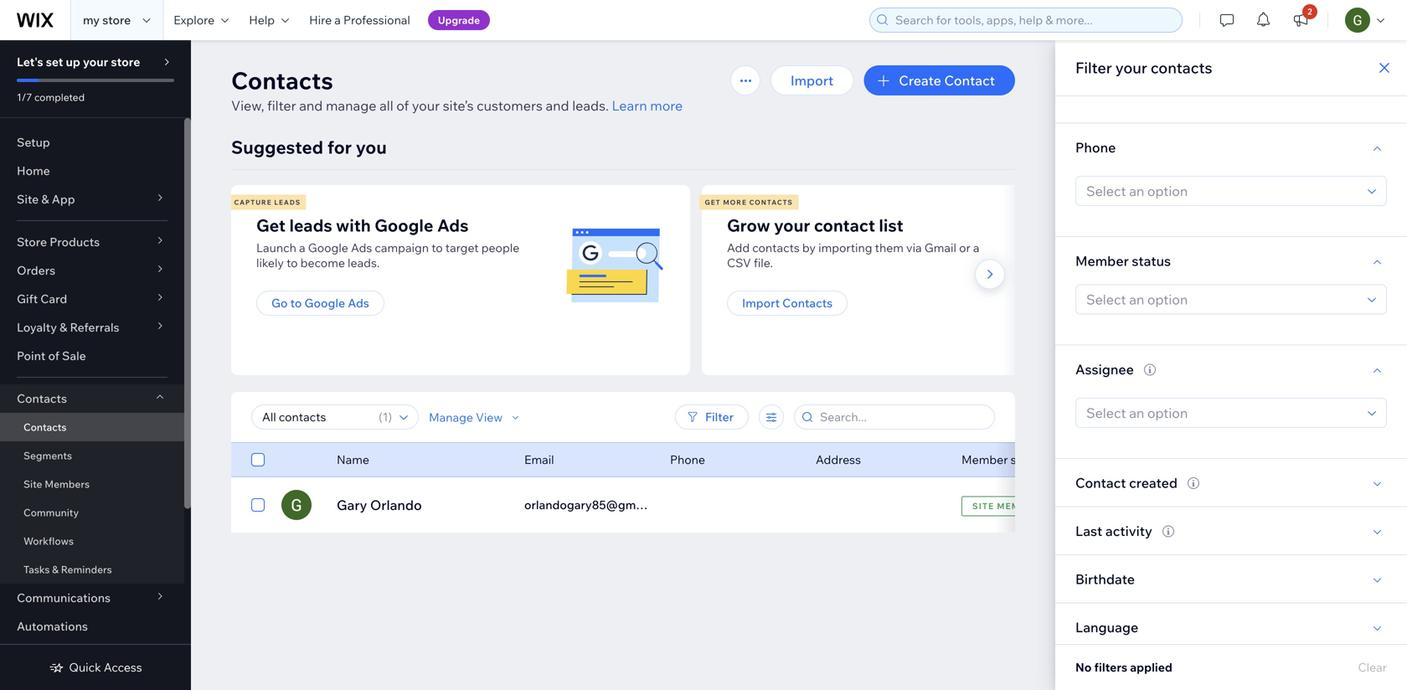 Task type: vqa. For each thing, say whether or not it's contained in the screenshot.
right status
yes



Task type: locate. For each thing, give the bounding box(es) containing it.
language
[[1076, 619, 1139, 636]]

2 vertical spatial &
[[52, 563, 59, 576]]

1 vertical spatial store
[[111, 54, 140, 69]]

filter button
[[675, 405, 749, 430]]

ads up target
[[437, 215, 469, 236]]

store
[[102, 13, 131, 27], [111, 54, 140, 69]]

communications button
[[0, 584, 184, 612]]

setup
[[17, 135, 50, 150]]

your inside grow your contact list add contacts by importing them via gmail or a csv file.
[[774, 215, 811, 236]]

0 vertical spatial ads
[[437, 215, 469, 236]]

2 vertical spatial to
[[290, 296, 302, 310]]

ads down with
[[351, 240, 372, 255]]

go to google ads button
[[256, 291, 384, 316]]

1 horizontal spatial leads.
[[572, 97, 609, 114]]

import inside list
[[742, 296, 780, 310]]

contact inside button
[[945, 72, 995, 89]]

2 horizontal spatial a
[[973, 240, 980, 255]]

& right loyalty
[[60, 320, 67, 335]]

2 button
[[1283, 0, 1320, 40]]

and
[[299, 97, 323, 114], [546, 97, 569, 114]]

0 vertical spatial member status
[[1076, 252, 1171, 269]]

google inside button
[[305, 296, 345, 310]]

1 vertical spatial status
[[1011, 452, 1045, 467]]

0 horizontal spatial and
[[299, 97, 323, 114]]

select an option field for phone
[[1082, 177, 1363, 205]]

site for site & app
[[17, 192, 39, 207]]

become
[[301, 256, 345, 270]]

contacts down by
[[783, 296, 833, 310]]

google
[[375, 215, 434, 236], [308, 240, 348, 255], [305, 296, 345, 310]]

1 horizontal spatial &
[[52, 563, 59, 576]]

contact
[[945, 72, 995, 89], [1076, 474, 1126, 491]]

1 vertical spatial ads
[[351, 240, 372, 255]]

of inside contacts view, filter and manage all of your site's customers and leads. learn more
[[396, 97, 409, 114]]

leads. left learn
[[572, 97, 609, 114]]

store products button
[[0, 228, 184, 256]]

import
[[791, 72, 834, 89], [742, 296, 780, 310]]

go
[[271, 296, 288, 310]]

site for site member
[[973, 501, 995, 511]]

or
[[959, 240, 971, 255]]

2 vertical spatial ads
[[348, 296, 369, 310]]

applied
[[1130, 660, 1173, 675]]

home
[[17, 163, 50, 178]]

1 horizontal spatial a
[[335, 13, 341, 27]]

3 select an option field from the top
[[1082, 399, 1363, 427]]

sale
[[62, 349, 86, 363]]

launch
[[256, 240, 296, 255]]

upgrade button
[[428, 10, 490, 30]]

manage view
[[429, 410, 503, 425]]

file.
[[754, 256, 773, 270]]

& for site
[[41, 192, 49, 207]]

filter for filter
[[705, 410, 734, 424]]

1 vertical spatial member
[[962, 452, 1008, 467]]

None checkbox
[[251, 450, 265, 470], [251, 495, 265, 515], [251, 450, 265, 470], [251, 495, 265, 515]]

a inside 'link'
[[335, 13, 341, 27]]

to right go
[[290, 296, 302, 310]]

view,
[[231, 97, 264, 114]]

go to google ads
[[271, 296, 369, 310]]

contacts view, filter and manage all of your site's customers and leads. learn more
[[231, 66, 683, 114]]

1 horizontal spatial status
[[1132, 252, 1171, 269]]

a right or
[[973, 240, 980, 255]]

customers
[[477, 97, 543, 114]]

1
[[383, 410, 388, 424]]

leads. inside get leads with google ads launch a google ads campaign to target people likely to become leads.
[[348, 256, 380, 270]]

1 horizontal spatial of
[[396, 97, 409, 114]]

workflows
[[23, 535, 74, 548]]

your inside contacts view, filter and manage all of your site's customers and leads. learn more
[[412, 97, 440, 114]]

get leads with google ads launch a google ads campaign to target people likely to become leads.
[[256, 215, 520, 270]]

address
[[816, 452, 861, 467]]

explore
[[174, 13, 215, 27]]

2 vertical spatial site
[[973, 501, 995, 511]]

filter inside button
[[705, 410, 734, 424]]

2 horizontal spatial &
[[60, 320, 67, 335]]

0 vertical spatial of
[[396, 97, 409, 114]]

0 vertical spatial contact
[[945, 72, 995, 89]]

0 vertical spatial member
[[1076, 252, 1129, 269]]

1 vertical spatial &
[[60, 320, 67, 335]]

store inside sidebar element
[[111, 54, 140, 69]]

0 horizontal spatial status
[[1011, 452, 1045, 467]]

0 horizontal spatial import
[[742, 296, 780, 310]]

site members
[[23, 478, 90, 491]]

0 vertical spatial site
[[17, 192, 39, 207]]

1 vertical spatial select an option field
[[1082, 285, 1363, 314]]

and right customers
[[546, 97, 569, 114]]

0 horizontal spatial a
[[299, 240, 305, 255]]

0 horizontal spatial member status
[[962, 452, 1045, 467]]

google up become
[[308, 240, 348, 255]]

import contacts
[[742, 296, 833, 310]]

leads
[[274, 198, 301, 207]]

a
[[335, 13, 341, 27], [299, 240, 305, 255], [973, 240, 980, 255]]

list
[[879, 215, 904, 236]]

store down my store
[[111, 54, 140, 69]]

google down become
[[305, 296, 345, 310]]

1 horizontal spatial filter
[[1076, 58, 1112, 77]]

0 vertical spatial filter
[[1076, 58, 1112, 77]]

gift card
[[17, 292, 67, 306]]

and right filter
[[299, 97, 323, 114]]

0 vertical spatial select an option field
[[1082, 177, 1363, 205]]

& left app
[[41, 192, 49, 207]]

0 horizontal spatial leads.
[[348, 256, 380, 270]]

a right hire
[[335, 13, 341, 27]]

1 vertical spatial site
[[23, 478, 42, 491]]

access
[[104, 660, 142, 675]]

leads. down with
[[348, 256, 380, 270]]

a down leads
[[299, 240, 305, 255]]

no filters applied
[[1076, 660, 1173, 675]]

gary
[[337, 497, 367, 514]]

your inside sidebar element
[[83, 54, 108, 69]]

referrals
[[70, 320, 119, 335]]

products
[[50, 235, 100, 249]]

view
[[476, 410, 503, 425]]

2 vertical spatial google
[[305, 296, 345, 310]]

leads.
[[572, 97, 609, 114], [348, 256, 380, 270]]

tasks & reminders link
[[0, 555, 184, 584]]

1 horizontal spatial and
[[546, 97, 569, 114]]

google up campaign
[[375, 215, 434, 236]]

contacts up filter
[[231, 66, 333, 95]]

contacts
[[750, 198, 793, 207]]

contacts down point of sale at the bottom left of the page
[[17, 391, 67, 406]]

created
[[1129, 474, 1178, 491]]

members
[[45, 478, 90, 491]]

1 and from the left
[[299, 97, 323, 114]]

contact up last
[[1076, 474, 1126, 491]]

set
[[46, 54, 63, 69]]

contacts
[[1151, 58, 1213, 77], [753, 240, 800, 255]]

list
[[229, 185, 1168, 375]]

ads down get leads with google ads launch a google ads campaign to target people likely to become leads.
[[348, 296, 369, 310]]

orlando
[[370, 497, 422, 514]]

0 horizontal spatial filter
[[705, 410, 734, 424]]

you
[[356, 136, 387, 158]]

0 vertical spatial leads.
[[572, 97, 609, 114]]

manage
[[326, 97, 377, 114]]

1 horizontal spatial member status
[[1076, 252, 1171, 269]]

&
[[41, 192, 49, 207], [60, 320, 67, 335], [52, 563, 59, 576]]

contacts
[[231, 66, 333, 95], [783, 296, 833, 310], [17, 391, 67, 406], [23, 421, 67, 434]]

1 select an option field from the top
[[1082, 177, 1363, 205]]

2 select an option field from the top
[[1082, 285, 1363, 314]]

get more contacts
[[705, 198, 793, 207]]

setup link
[[0, 128, 184, 157]]

1 horizontal spatial import
[[791, 72, 834, 89]]

& right tasks
[[52, 563, 59, 576]]

1 vertical spatial contacts
[[753, 240, 800, 255]]

1 vertical spatial contact
[[1076, 474, 1126, 491]]

help button
[[239, 0, 299, 40]]

create
[[899, 72, 942, 89]]

my store
[[83, 13, 131, 27]]

& inside popup button
[[60, 320, 67, 335]]

member status
[[1076, 252, 1171, 269], [962, 452, 1045, 467]]

0 vertical spatial import
[[791, 72, 834, 89]]

to left target
[[432, 240, 443, 255]]

Select an option field
[[1082, 177, 1363, 205], [1082, 285, 1363, 314], [1082, 399, 1363, 427]]

of right all
[[396, 97, 409, 114]]

for
[[327, 136, 352, 158]]

contact right create
[[945, 72, 995, 89]]

to down launch
[[287, 256, 298, 270]]

hire
[[309, 13, 332, 27]]

manage
[[429, 410, 473, 425]]

of left sale
[[48, 349, 59, 363]]

0 horizontal spatial phone
[[670, 452, 705, 467]]

0 horizontal spatial &
[[41, 192, 49, 207]]

add
[[727, 240, 750, 255]]

1 vertical spatial leads.
[[348, 256, 380, 270]]

1 horizontal spatial phone
[[1076, 139, 1116, 156]]

0 horizontal spatial of
[[48, 349, 59, 363]]

home link
[[0, 157, 184, 185]]

1 vertical spatial import
[[742, 296, 780, 310]]

1 vertical spatial of
[[48, 349, 59, 363]]

of inside point of sale link
[[48, 349, 59, 363]]

0 horizontal spatial contacts
[[753, 240, 800, 255]]

store right my
[[102, 13, 131, 27]]

orders button
[[0, 256, 184, 285]]

2 vertical spatial select an option field
[[1082, 399, 1363, 427]]

1 horizontal spatial contacts
[[1151, 58, 1213, 77]]

0 horizontal spatial contact
[[945, 72, 995, 89]]

& inside dropdown button
[[41, 192, 49, 207]]

gary orlando image
[[281, 490, 312, 520]]

1 vertical spatial member status
[[962, 452, 1045, 467]]

site inside dropdown button
[[17, 192, 39, 207]]

1/7
[[17, 91, 32, 103]]

1 vertical spatial filter
[[705, 410, 734, 424]]

0 vertical spatial &
[[41, 192, 49, 207]]



Task type: describe. For each thing, give the bounding box(es) containing it.
quick
[[69, 660, 101, 675]]

& for loyalty
[[60, 320, 67, 335]]

2
[[1308, 6, 1313, 17]]

activity
[[1106, 523, 1153, 539]]

point of sale
[[17, 349, 86, 363]]

quick access
[[69, 660, 142, 675]]

a inside get leads with google ads launch a google ads campaign to target people likely to become leads.
[[299, 240, 305, 255]]

last activity
[[1076, 523, 1153, 539]]

likely
[[256, 256, 284, 270]]

leads
[[289, 215, 332, 236]]

sidebar element
[[0, 40, 191, 690]]

import button
[[771, 65, 854, 96]]

all
[[380, 97, 393, 114]]

contact created
[[1076, 474, 1178, 491]]

more
[[650, 97, 683, 114]]

name
[[337, 452, 369, 467]]

site for site members
[[23, 478, 42, 491]]

professional
[[344, 13, 410, 27]]

filters
[[1095, 660, 1128, 675]]

campaign
[[375, 240, 429, 255]]

0 vertical spatial phone
[[1076, 139, 1116, 156]]

0 vertical spatial status
[[1132, 252, 1171, 269]]

filter
[[267, 97, 296, 114]]

point
[[17, 349, 46, 363]]

get
[[705, 198, 721, 207]]

manage view button
[[429, 410, 523, 425]]

last
[[1076, 523, 1103, 539]]

1 vertical spatial to
[[287, 256, 298, 270]]

community link
[[0, 498, 184, 527]]

import for import contacts
[[742, 296, 780, 310]]

learn
[[612, 97, 647, 114]]

gift
[[17, 292, 38, 306]]

point of sale link
[[0, 342, 184, 370]]

0 vertical spatial store
[[102, 13, 131, 27]]

& for tasks
[[52, 563, 59, 576]]

to inside button
[[290, 296, 302, 310]]

leads. inside contacts view, filter and manage all of your site's customers and leads. learn more
[[572, 97, 609, 114]]

2 vertical spatial member
[[997, 501, 1039, 511]]

filter your contacts
[[1076, 58, 1213, 77]]

contact
[[814, 215, 875, 236]]

automations link
[[0, 612, 184, 641]]

segments link
[[0, 442, 184, 470]]

store
[[17, 235, 47, 249]]

import for import
[[791, 72, 834, 89]]

0 vertical spatial contacts
[[1151, 58, 1213, 77]]

quick access button
[[49, 660, 142, 675]]

1 vertical spatial phone
[[670, 452, 705, 467]]

Search... field
[[815, 405, 989, 429]]

create contact
[[899, 72, 995, 89]]

help
[[249, 13, 275, 27]]

list containing get leads with google ads
[[229, 185, 1168, 375]]

1 horizontal spatial contact
[[1076, 474, 1126, 491]]

store products
[[17, 235, 100, 249]]

0 vertical spatial google
[[375, 215, 434, 236]]

)
[[388, 410, 392, 424]]

hire a professional
[[309, 13, 410, 27]]

site member
[[973, 501, 1039, 511]]

contacts inside dropdown button
[[17, 391, 67, 406]]

contacts inside contacts view, filter and manage all of your site's customers and leads. learn more
[[231, 66, 333, 95]]

suggested
[[231, 136, 323, 158]]

communications
[[17, 591, 111, 605]]

target
[[446, 240, 479, 255]]

capture
[[234, 198, 272, 207]]

email
[[524, 452, 554, 467]]

app
[[52, 192, 75, 207]]

upgrade
[[438, 14, 480, 26]]

loyalty & referrals button
[[0, 313, 184, 342]]

a inside grow your contact list add contacts by importing them via gmail or a csv file.
[[973, 240, 980, 255]]

automations
[[17, 619, 88, 634]]

get
[[256, 215, 286, 236]]

birthdate
[[1076, 571, 1135, 588]]

1/7 completed
[[17, 91, 85, 103]]

up
[[66, 54, 80, 69]]

learn more button
[[612, 96, 683, 116]]

filter for filter your contacts
[[1076, 58, 1112, 77]]

grow
[[727, 215, 770, 236]]

workflows link
[[0, 527, 184, 555]]

2 and from the left
[[546, 97, 569, 114]]

tasks
[[23, 563, 50, 576]]

site & app
[[17, 192, 75, 207]]

import contacts button
[[727, 291, 848, 316]]

contacts up segments
[[23, 421, 67, 434]]

assignee
[[1076, 361, 1134, 378]]

loyalty
[[17, 320, 57, 335]]

csv
[[727, 256, 751, 270]]

importing
[[819, 240, 873, 255]]

let's
[[17, 54, 43, 69]]

site's
[[443, 97, 474, 114]]

them
[[875, 240, 904, 255]]

more
[[723, 198, 747, 207]]

contacts inside button
[[783, 296, 833, 310]]

site members link
[[0, 470, 184, 498]]

Search for tools, apps, help & more... field
[[891, 8, 1177, 32]]

contacts inside grow your contact list add contacts by importing them via gmail or a csv file.
[[753, 240, 800, 255]]

tasks & reminders
[[23, 563, 112, 576]]

with
[[336, 215, 371, 236]]

community
[[23, 506, 79, 519]]

site & app button
[[0, 185, 184, 214]]

gift card button
[[0, 285, 184, 313]]

1 vertical spatial google
[[308, 240, 348, 255]]

0 vertical spatial to
[[432, 240, 443, 255]]

select an option field for member status
[[1082, 285, 1363, 314]]

hire a professional link
[[299, 0, 420, 40]]

Unsaved view field
[[257, 405, 374, 429]]

ads inside button
[[348, 296, 369, 310]]

card
[[40, 292, 67, 306]]



